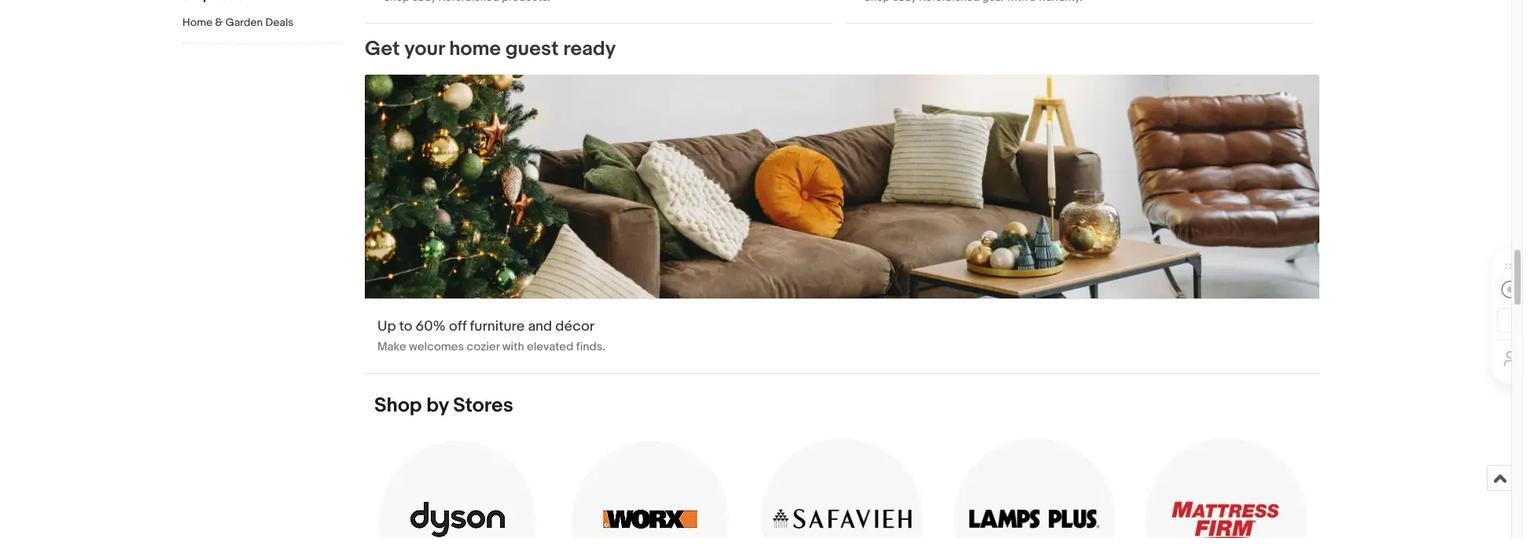 Task type: vqa. For each thing, say whether or not it's contained in the screenshot.
'Genuine HP 934XL High Yield Black Ink OfficeJet 6812 6815 6230 6820 6835 6830 (#'
no



Task type: locate. For each thing, give the bounding box(es) containing it.
get your home guest ready
[[365, 37, 616, 61]]

home & garden deals link
[[182, 16, 344, 31]]

shop by stores
[[374, 394, 513, 418]]

to
[[399, 318, 412, 336]]

get
[[365, 37, 400, 61]]

finds.
[[576, 340, 605, 355]]

ready
[[563, 37, 616, 61]]

home & garden deals
[[182, 16, 294, 29]]

with
[[502, 340, 524, 355]]

&
[[215, 16, 223, 29]]

garden
[[225, 16, 263, 29]]

off
[[449, 318, 467, 336]]

None text field
[[365, 0, 833, 22], [365, 74, 1320, 373], [365, 0, 833, 22], [365, 74, 1320, 373]]

welcomes
[[409, 340, 464, 355]]

None text field
[[845, 0, 1313, 22]]

your
[[404, 37, 445, 61]]

and
[[528, 318, 552, 336]]

make
[[377, 340, 406, 355]]

deals
[[265, 16, 294, 29]]

elevated
[[527, 340, 574, 355]]

décor
[[555, 318, 595, 336]]

stores
[[453, 394, 513, 418]]



Task type: describe. For each thing, give the bounding box(es) containing it.
by
[[426, 394, 449, 418]]

cozier
[[467, 340, 500, 355]]

shop
[[374, 394, 422, 418]]

guest
[[505, 37, 559, 61]]

60%
[[416, 318, 446, 336]]

home
[[182, 16, 213, 29]]

furniture
[[470, 318, 525, 336]]

up
[[377, 318, 396, 336]]

up to 60% off furniture and décor make welcomes cozier with elevated finds.
[[377, 318, 605, 355]]

home
[[449, 37, 501, 61]]



